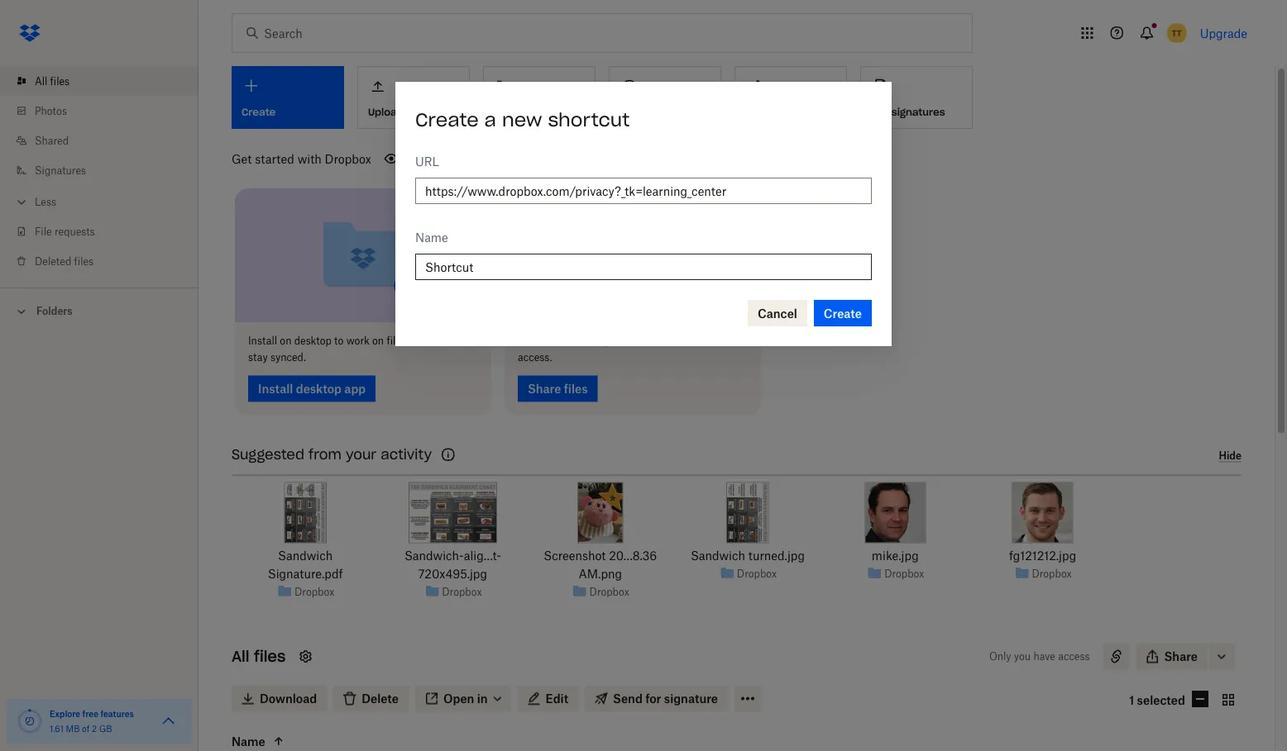 Task type: describe. For each thing, give the bounding box(es) containing it.
1 selected
[[1129, 694, 1185, 708]]

dropbox for fg121212.jpg
[[1032, 568, 1072, 580]]

dropbox for screenshot 20…8.36 am.png
[[589, 586, 629, 599]]

sandwich for sandwich turned.jpg
[[691, 549, 745, 563]]

2 on from the left
[[372, 335, 384, 347]]

from
[[309, 447, 341, 464]]

files inside list item
[[50, 75, 70, 87]]

create for create a new shortcut
[[415, 108, 479, 131]]

signatures
[[35, 164, 86, 177]]

dropbox for sandwich-alig…t- 720x495.jpg
[[442, 586, 482, 599]]

screenshot
[[544, 549, 606, 563]]

share button
[[1136, 644, 1208, 670]]

2
[[92, 724, 97, 735]]

dropbox link for mike.jpg
[[884, 566, 924, 582]]

stay
[[248, 352, 268, 364]]

turned.jpg
[[748, 549, 805, 563]]

20…8.36
[[609, 549, 657, 563]]

file requests
[[35, 225, 95, 238]]

mb
[[66, 724, 80, 735]]

gb
[[99, 724, 112, 735]]

signatures
[[892, 106, 945, 119]]

sandwich signature.pdf link
[[245, 547, 365, 584]]

1 horizontal spatial all files
[[232, 648, 286, 667]]

offline
[[409, 335, 438, 347]]

and inside install on desktop to work on files offline and stay synced.
[[441, 335, 459, 347]]

access.
[[518, 352, 552, 364]]

explore
[[50, 709, 80, 720]]

free
[[82, 709, 98, 720]]

screenshot 20…8.36 am.png
[[544, 549, 657, 582]]

upgrade link
[[1200, 26, 1247, 40]]

url
[[415, 154, 439, 168]]

list containing all files
[[0, 56, 199, 288]]

fg121212.jpg
[[1009, 549, 1076, 563]]

all files link
[[13, 66, 199, 96]]

/sandwich turned.jpg image
[[726, 483, 769, 544]]

signatures link
[[13, 156, 199, 185]]

features
[[100, 709, 134, 720]]

install on desktop to work on files offline and stay synced.
[[248, 335, 459, 364]]

started
[[255, 152, 294, 166]]

get started with dropbox
[[232, 152, 371, 166]]

create folder button
[[483, 66, 596, 129]]

dropbox for mike.jpg
[[884, 568, 924, 580]]

1 vertical spatial all
[[232, 648, 249, 667]]

name button
[[232, 732, 371, 752]]

1 on from the left
[[280, 335, 292, 347]]

sandwich turned.jpg
[[691, 549, 805, 563]]

you
[[1014, 651, 1031, 663]]

photos
[[35, 105, 67, 117]]

deleted files
[[35, 255, 94, 268]]

selected
[[1137, 694, 1185, 708]]

deleted
[[35, 255, 71, 268]]

have
[[1033, 651, 1055, 663]]

alig…t-
[[464, 549, 501, 563]]

720x495.jpg
[[418, 567, 487, 582]]

suggested from your activity
[[232, 447, 432, 464]]

cancel button
[[748, 300, 807, 327]]

Name text field
[[425, 258, 862, 276]]

of
[[82, 724, 90, 735]]

fg121212.jpg link
[[1009, 547, 1076, 565]]

sandwich-alig…t- 720x495.jpg link
[[393, 547, 513, 584]]

with for files
[[571, 335, 591, 347]]

install
[[248, 335, 277, 347]]

to
[[334, 335, 344, 347]]

all files inside list item
[[35, 75, 70, 87]]

view
[[719, 335, 741, 347]]

shortcut
[[548, 108, 630, 131]]

sandwich-
[[404, 549, 464, 563]]

shared
[[35, 134, 69, 147]]

access
[[1058, 651, 1090, 663]]

share for share files with anyone and control edit or view access.
[[518, 335, 546, 347]]



Task type: vqa. For each thing, say whether or not it's contained in the screenshot.
Paper to the middle
no



Task type: locate. For each thing, give the bounding box(es) containing it.
dropbox link for fg121212.jpg
[[1032, 566, 1072, 582]]

2 sandwich from the left
[[691, 549, 745, 563]]

edit
[[686, 335, 704, 347]]

all inside list item
[[35, 75, 47, 87]]

synced.
[[270, 352, 306, 364]]

/sandwich alignment chart 720x495.jpg image
[[409, 483, 497, 544]]

sandwich turned.jpg link
[[691, 547, 805, 565]]

2 and from the left
[[630, 335, 648, 347]]

dropbox link down fg121212.jpg link
[[1032, 566, 1072, 582]]

all
[[35, 75, 47, 87], [232, 648, 249, 667]]

sandwich
[[278, 549, 333, 563], [691, 549, 745, 563]]

dropbox right the started
[[325, 152, 371, 166]]

share for share
[[1164, 650, 1198, 664]]

folders button
[[0, 299, 199, 323]]

1 vertical spatial all files
[[232, 648, 286, 667]]

and inside share files with anyone and control edit or view access.
[[630, 335, 648, 347]]

dropbox image
[[13, 17, 46, 50]]

get for get signatures
[[871, 106, 889, 119]]

0 horizontal spatial all files
[[35, 75, 70, 87]]

requests
[[55, 225, 95, 238]]

your
[[346, 447, 377, 464]]

on
[[280, 335, 292, 347], [372, 335, 384, 347]]

1.61
[[50, 724, 64, 735]]

suggested
[[232, 447, 304, 464]]

on right work
[[372, 335, 384, 347]]

/mike.jpg image
[[865, 483, 926, 544]]

files inside install on desktop to work on files offline and stay synced.
[[387, 335, 406, 347]]

1
[[1129, 694, 1134, 708]]

get signatures
[[871, 106, 945, 119]]

dropbox link down signature.pdf
[[294, 584, 334, 601]]

and
[[441, 335, 459, 347], [630, 335, 648, 347]]

0 vertical spatial share
[[518, 335, 546, 347]]

0 horizontal spatial create
[[415, 108, 479, 131]]

less
[[35, 196, 56, 208]]

shortcut creation modal dialog
[[395, 82, 892, 347]]

share files with anyone and control edit or view access.
[[518, 335, 741, 364]]

2 horizontal spatial create
[[824, 306, 862, 320]]

1 horizontal spatial get
[[871, 106, 889, 119]]

get left signatures
[[871, 106, 889, 119]]

0 horizontal spatial name
[[232, 735, 265, 749]]

dropbox link for sandwich turned.jpg
[[737, 566, 777, 582]]

upgrade
[[1200, 26, 1247, 40]]

activity
[[381, 447, 432, 464]]

share inside share files with anyone and control edit or view access.
[[518, 335, 546, 347]]

mike.jpg
[[872, 549, 919, 563]]

quota usage element
[[17, 709, 43, 735]]

create inside button
[[824, 306, 862, 320]]

and right offline on the top left of the page
[[441, 335, 459, 347]]

name inside button
[[232, 735, 265, 749]]

0 horizontal spatial and
[[441, 335, 459, 347]]

screenshot 20…8.36 am.png link
[[540, 547, 660, 584]]

dropbox down 720x495.jpg
[[442, 586, 482, 599]]

with left the anyone
[[571, 335, 591, 347]]

desktop
[[294, 335, 332, 347]]

0 horizontal spatial get
[[232, 152, 252, 166]]

1 horizontal spatial share
[[1164, 650, 1198, 664]]

1 horizontal spatial create
[[494, 106, 528, 119]]

0 vertical spatial get
[[871, 106, 889, 119]]

on up synced.
[[280, 335, 292, 347]]

cancel
[[758, 306, 797, 320]]

0 vertical spatial with
[[297, 152, 322, 166]]

only
[[989, 651, 1011, 663]]

sandwich-alig…t- 720x495.jpg
[[404, 549, 501, 582]]

dropbox for sandwich signature.pdf
[[294, 586, 334, 599]]

shared link
[[13, 126, 199, 156]]

1 vertical spatial name
[[232, 735, 265, 749]]

get left the started
[[232, 152, 252, 166]]

and left control
[[630, 335, 648, 347]]

create button
[[814, 300, 872, 327]]

sandwich for sandwich signature.pdf
[[278, 549, 333, 563]]

0 vertical spatial all
[[35, 75, 47, 87]]

sandwich up signature.pdf
[[278, 549, 333, 563]]

dropbox link for sandwich-alig…t- 720x495.jpg
[[442, 584, 482, 601]]

photos link
[[13, 96, 199, 126]]

1 horizontal spatial sandwich
[[691, 549, 745, 563]]

dropbox down fg121212.jpg link
[[1032, 568, 1072, 580]]

dropbox link for sandwich signature.pdf
[[294, 584, 334, 601]]

0 horizontal spatial with
[[297, 152, 322, 166]]

with
[[297, 152, 322, 166], [571, 335, 591, 347]]

share inside button
[[1164, 650, 1198, 664]]

1 horizontal spatial with
[[571, 335, 591, 347]]

with right the started
[[297, 152, 322, 166]]

dropbox down mike.jpg
[[884, 568, 924, 580]]

dropbox
[[325, 152, 371, 166], [737, 568, 777, 580], [884, 568, 924, 580], [1032, 568, 1072, 580], [294, 586, 334, 599], [442, 586, 482, 599], [589, 586, 629, 599]]

dropbox link down sandwich turned.jpg link
[[737, 566, 777, 582]]

sandwich down /sandwich turned.jpg image
[[691, 549, 745, 563]]

work
[[346, 335, 370, 347]]

create for create folder
[[494, 106, 528, 119]]

0 horizontal spatial sandwich
[[278, 549, 333, 563]]

new
[[502, 108, 542, 131]]

1 and from the left
[[441, 335, 459, 347]]

0 horizontal spatial on
[[280, 335, 292, 347]]

1 horizontal spatial all
[[232, 648, 249, 667]]

all files list item
[[0, 66, 199, 96]]

name inside shortcut creation modal dialog
[[415, 230, 448, 244]]

0 horizontal spatial share
[[518, 335, 546, 347]]

folders
[[36, 305, 72, 318]]

1 horizontal spatial name
[[415, 230, 448, 244]]

dropbox for sandwich turned.jpg
[[737, 568, 777, 580]]

URL text field
[[425, 182, 862, 200]]

dropbox down sandwich turned.jpg link
[[737, 568, 777, 580]]

dropbox down 'am.png'
[[589, 586, 629, 599]]

am.png
[[579, 567, 622, 582]]

all files
[[35, 75, 70, 87], [232, 648, 286, 667]]

1 horizontal spatial and
[[630, 335, 648, 347]]

files inside share files with anyone and control edit or view access.
[[548, 335, 568, 347]]

name
[[415, 230, 448, 244], [232, 735, 265, 749]]

0 vertical spatial all files
[[35, 75, 70, 87]]

folder
[[531, 106, 561, 119]]

1 vertical spatial with
[[571, 335, 591, 347]]

dropbox link down 'am.png'
[[589, 584, 629, 601]]

sandwich signature.pdf
[[268, 549, 343, 582]]

share up access.
[[518, 335, 546, 347]]

dropbox link for screenshot 20…8.36 am.png
[[589, 584, 629, 601]]

1 sandwich from the left
[[278, 549, 333, 563]]

signature.pdf
[[268, 567, 343, 582]]

get
[[871, 106, 889, 119], [232, 152, 252, 166]]

dropbox down signature.pdf
[[294, 586, 334, 599]]

only you have access
[[989, 651, 1090, 663]]

or
[[707, 335, 716, 347]]

record button
[[609, 66, 721, 129]]

1 vertical spatial get
[[232, 152, 252, 166]]

get inside button
[[871, 106, 889, 119]]

share
[[518, 335, 546, 347], [1164, 650, 1198, 664]]

share up selected
[[1164, 650, 1198, 664]]

file requests link
[[13, 217, 199, 247]]

create folder
[[494, 106, 561, 119]]

create a new shortcut
[[415, 108, 630, 131]]

anyone
[[594, 335, 628, 347]]

dropbox link down 720x495.jpg
[[442, 584, 482, 601]]

with inside share files with anyone and control edit or view access.
[[571, 335, 591, 347]]

1 vertical spatial share
[[1164, 650, 1198, 664]]

/screenshot 2023-08-18 at 9.48.36 am.png image
[[577, 483, 623, 544]]

0 vertical spatial name
[[415, 230, 448, 244]]

control
[[651, 335, 683, 347]]

get for get started with dropbox
[[232, 152, 252, 166]]

less image
[[13, 194, 30, 211]]

create inside 'button'
[[494, 106, 528, 119]]

sandwich inside sandwich signature.pdf
[[278, 549, 333, 563]]

list
[[0, 56, 199, 288]]

record
[[620, 106, 656, 119]]

dropbox link
[[737, 566, 777, 582], [884, 566, 924, 582], [1032, 566, 1072, 582], [294, 584, 334, 601], [442, 584, 482, 601], [589, 584, 629, 601]]

get signatures button
[[860, 66, 973, 129]]

mike.jpg link
[[872, 547, 919, 565]]

files
[[50, 75, 70, 87], [74, 255, 94, 268], [387, 335, 406, 347], [548, 335, 568, 347], [254, 648, 286, 667]]

dropbox link down mike.jpg
[[884, 566, 924, 582]]

deleted files link
[[13, 247, 199, 276]]

a
[[484, 108, 496, 131]]

file
[[35, 225, 52, 238]]

1 horizontal spatial on
[[372, 335, 384, 347]]

/sandwich signature.pdf image
[[284, 483, 327, 544]]

with for started
[[297, 152, 322, 166]]

/fg121212.jpg image
[[1012, 483, 1073, 544]]

explore free features 1.61 mb of 2 gb
[[50, 709, 134, 735]]

0 horizontal spatial all
[[35, 75, 47, 87]]



